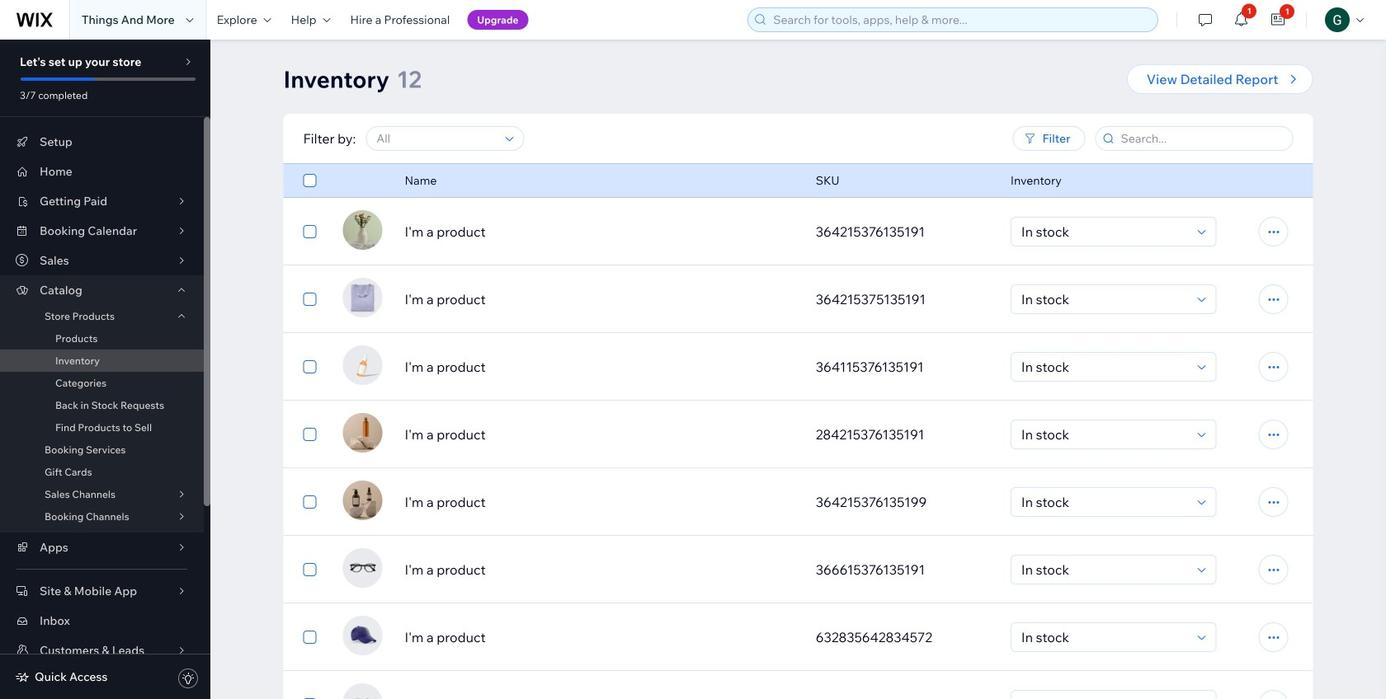 Task type: vqa. For each thing, say whether or not it's contained in the screenshot.
fourth Select field from the bottom
yes



Task type: locate. For each thing, give the bounding box(es) containing it.
Select field
[[1017, 218, 1193, 246], [1017, 286, 1193, 314], [1017, 353, 1193, 381], [1017, 421, 1193, 449], [1017, 489, 1193, 517], [1017, 556, 1193, 584], [1017, 624, 1193, 652], [1017, 692, 1193, 700]]

None checkbox
[[303, 171, 317, 191], [303, 357, 317, 377], [303, 425, 317, 445], [303, 628, 317, 648], [303, 171, 317, 191], [303, 357, 317, 377], [303, 425, 317, 445], [303, 628, 317, 648]]

None checkbox
[[303, 222, 317, 242], [303, 290, 317, 310], [303, 493, 317, 513], [303, 560, 317, 580], [303, 696, 317, 700], [303, 222, 317, 242], [303, 290, 317, 310], [303, 493, 317, 513], [303, 560, 317, 580], [303, 696, 317, 700]]

6 select field from the top
[[1017, 556, 1193, 584]]

Search for tools, apps, help & more... field
[[769, 8, 1153, 31]]

5 select field from the top
[[1017, 489, 1193, 517]]

sidebar element
[[0, 40, 210, 700]]

4 select field from the top
[[1017, 421, 1193, 449]]

Search... field
[[1116, 127, 1288, 150]]

7 select field from the top
[[1017, 624, 1193, 652]]



Task type: describe. For each thing, give the bounding box(es) containing it.
2 select field from the top
[[1017, 286, 1193, 314]]

3 select field from the top
[[1017, 353, 1193, 381]]

1 select field from the top
[[1017, 218, 1193, 246]]

8 select field from the top
[[1017, 692, 1193, 700]]

All field
[[372, 127, 501, 150]]



